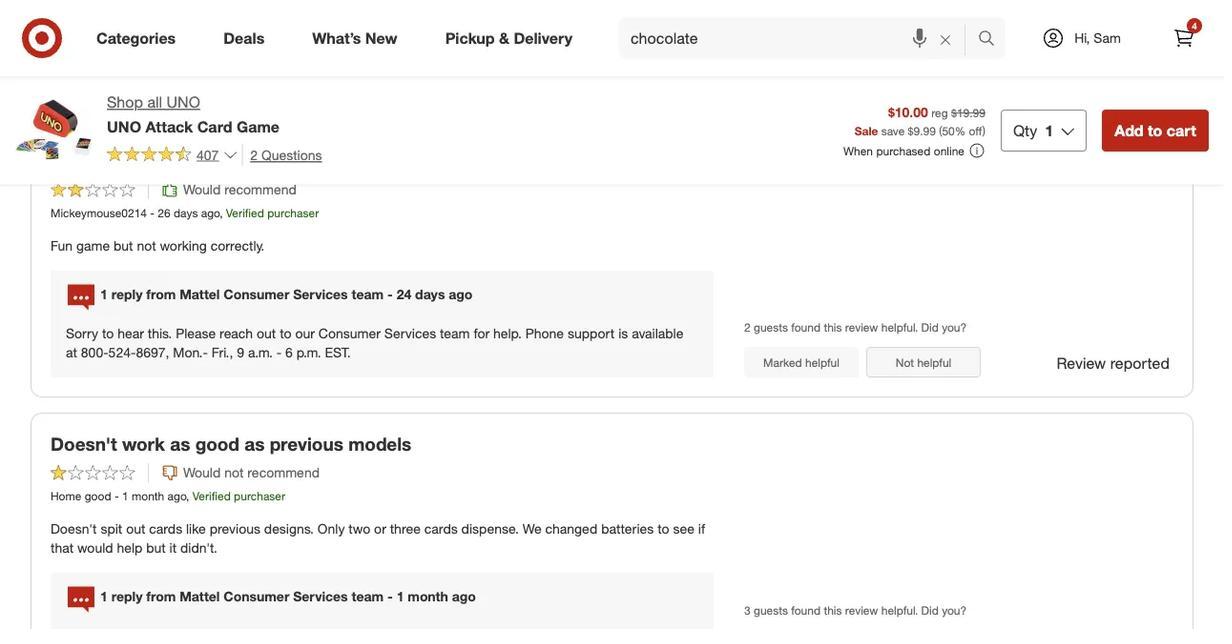 Task type: vqa. For each thing, say whether or not it's contained in the screenshot.
Threshold™ inside 4pk saybrook stemmed wine drinkware set - threshold™
no



Task type: describe. For each thing, give the bounding box(es) containing it.
new
[[365, 29, 398, 47]]

407 link
[[107, 144, 238, 167]]

you? for 3 guests found this review helpful. did you?
[[942, 604, 967, 619]]

1 vertical spatial purchaser
[[234, 490, 285, 504]]

guests for 3
[[754, 604, 788, 619]]

found for 2
[[791, 321, 821, 335]]

helpful. for 2 guests found this review helpful. did you?
[[881, 321, 918, 335]]

or
[[374, 522, 386, 538]]

when
[[843, 144, 873, 158]]

work for as
[[122, 434, 165, 456]]

at
[[66, 345, 77, 362]]

reg
[[931, 105, 948, 120]]

old
[[630, 58, 649, 75]]

shop all uno uno attack card game
[[107, 93, 280, 136]]

helpful button
[[744, 65, 859, 95]]

What can we help you find? suggestions appear below search field
[[619, 17, 983, 59]]

1 vertical spatial we
[[207, 77, 225, 94]]

see
[[673, 522, 695, 538]]

is inside sorry to hear this. please reach out to our consumer services team for help. phone support is available at 800-524-8697, mon.- fri., 9 a.m. - 6 p.m. est.
[[618, 326, 628, 343]]

review for 3 guests found this review helpful. did you?
[[845, 604, 878, 619]]

0 vertical spatial ,
[[220, 207, 223, 221]]

placed
[[441, 77, 482, 94]]

yr
[[616, 58, 627, 75]]

2 questions link
[[242, 144, 322, 166]]

from for 1 reply from mattel consumer services team - 24 days ago
[[146, 286, 176, 303]]

out inside doesn't spit out cards like previous designs. only two or three cards dispense. we changed batteries to see if that would help but it didn't.
[[126, 522, 145, 538]]

deals link
[[207, 17, 288, 59]]

hi, sam
[[1075, 30, 1121, 46]]

$19.99
[[951, 105, 986, 120]]

doesn't work correctly
[[51, 151, 247, 173]]

please
[[176, 326, 216, 343]]

2 as from the left
[[245, 434, 265, 456]]

categories link
[[80, 17, 200, 59]]

2 guests found this review helpful. did you?
[[744, 321, 967, 335]]

from for 1 reply from mattel consumer services team - 1 month ago
[[146, 589, 176, 605]]

purchased
[[876, 144, 931, 158]]

sorry to hear this. please reach out to our consumer services team for help. phone support is available at 800-524-8697, mon.- fri., 9 a.m. - 6 p.m. est.
[[66, 326, 684, 362]]

have
[[195, 58, 223, 75]]

1 up spit
[[122, 490, 129, 504]]

524-
[[108, 345, 136, 362]]

consumer for 24 days ago
[[224, 286, 289, 303]]

qty 1
[[1013, 121, 1054, 140]]

1 vertical spatial recommend
[[247, 465, 320, 482]]

had
[[58, 58, 80, 75]]

you? for 2 guests found this review helpful. did you?
[[942, 321, 967, 335]]

0 vertical spatial good
[[195, 434, 239, 456]]

1 vertical spatial it
[[170, 77, 177, 94]]

1 reply from mattel consumer services team - 24 days ago
[[100, 286, 473, 303]]

shop.mattel.com
[[155, 22, 238, 36]]

too.
[[180, 77, 203, 94]]

shop
[[107, 93, 143, 112]]

report
[[1074, 72, 1122, 91]]

fisher-
[[248, 22, 281, 36]]

like inside i had the original. now i have the 2nd one. my family loves this game. we introduced it to my 8 yr old grand daughter, she loves it too. we don't really like where the button is placed though.
[[299, 77, 318, 94]]

don't
[[229, 77, 260, 94]]

that
[[51, 541, 74, 557]]

report review
[[1074, 72, 1170, 91]]

doesn't work as good as previous models
[[51, 434, 412, 456]]

3 guests found this review helpful. did you?
[[744, 604, 967, 619]]

to inside button
[[1148, 121, 1163, 140]]

she
[[110, 77, 131, 94]]

marked
[[763, 356, 802, 370]]

0 vertical spatial we
[[466, 58, 484, 75]]

qty
[[1013, 121, 1038, 140]]

800-
[[81, 345, 108, 362]]

1 right qty
[[1045, 121, 1054, 140]]

)
[[983, 123, 986, 138]]

a.m.
[[248, 345, 273, 362]]

two
[[349, 522, 370, 538]]

we inside doesn't spit out cards like previous designs. only two or three cards dispense. we changed batteries to see if that would help but it didn't.
[[523, 522, 542, 538]]

home good - 1 month ago , verified purchaser
[[51, 490, 285, 504]]

found for 3
[[791, 604, 821, 619]]

add to cart
[[1115, 121, 1197, 140]]

report review button
[[1074, 70, 1170, 92]]

this inside i had the original. now i have the 2nd one. my family loves this game. we introduced it to my 8 yr old grand daughter, she loves it too. we don't really like where the button is placed though.
[[400, 58, 422, 75]]

correctly
[[170, 151, 247, 173]]

50
[[942, 123, 955, 138]]

doesn't spit out cards like previous designs. only two or three cards dispense. we changed batteries to see if that would help but it didn't.
[[51, 522, 705, 557]]

26
[[158, 207, 171, 221]]

fun game but not working correctly.
[[51, 238, 265, 255]]

changed
[[545, 522, 598, 538]]

helpful inside button
[[805, 356, 840, 370]]

this.
[[148, 326, 172, 343]]

save
[[881, 123, 905, 138]]

4
[[1192, 20, 1197, 31]]

1 vertical spatial ,
[[186, 490, 189, 504]]

not for fun game but not working correctly.
[[896, 356, 914, 370]]

reply for 1 reply from mattel consumer services team - 1 month ago
[[111, 589, 143, 605]]

0 vertical spatial purchaser
[[267, 207, 319, 221]]

out inside sorry to hear this. please reach out to our consumer services team for help. phone support is available at 800-524-8697, mon.- fri., 9 a.m. - 6 p.m. est.
[[257, 326, 276, 343]]

1 vertical spatial verified
[[192, 490, 231, 504]]

posted
[[99, 22, 135, 36]]

ago right 24
[[449, 286, 473, 303]]

helpful for i had the original. now i have the 2nd one. my family loves this game. we introduced it to my 8 yr old grand daughter, she loves it too. we don't really like where the button is placed though.
[[917, 73, 952, 87]]

hi,
[[1075, 30, 1090, 46]]

three
[[390, 522, 421, 538]]

407
[[197, 146, 219, 163]]

- left 24
[[387, 286, 393, 303]]

0 vertical spatial recommend
[[224, 182, 297, 199]]

hear
[[118, 326, 144, 343]]

2 for 2 questions
[[250, 146, 258, 163]]

daughter,
[[51, 77, 106, 94]]

- left 26
[[150, 207, 155, 221]]

review inside button
[[1126, 72, 1170, 91]]

guests for 2
[[754, 321, 788, 335]]

what's new link
[[296, 17, 421, 59]]

0 horizontal spatial the
[[84, 58, 103, 75]]

what's
[[312, 29, 361, 47]]

to inside i had the original. now i have the 2nd one. my family loves this game. we introduced it to my 8 yr old grand daughter, she loves it too. we don't really like where the button is placed though.
[[567, 58, 579, 75]]

pickup
[[445, 29, 495, 47]]

originally
[[51, 22, 96, 36]]

now
[[157, 58, 184, 75]]

reported
[[1110, 355, 1170, 374]]

like inside doesn't spit out cards like previous designs. only two or three cards dispense. we changed batteries to see if that would help but it didn't.
[[186, 522, 206, 538]]

1 vertical spatial not
[[224, 465, 244, 482]]

search button
[[970, 17, 1015, 63]]

not helpful button for i had the original. now i have the 2nd one. my family loves this game. we introduced it to my 8 yr old grand daughter, she loves it too. we don't really like where the button is placed though.
[[866, 65, 981, 95]]

9.99
[[914, 123, 936, 138]]

services for 24
[[293, 286, 348, 303]]

%
[[955, 123, 966, 138]]

doesn't for doesn't spit out cards like previous designs. only two or three cards dispense. we changed batteries to see if that would help but it didn't.
[[51, 522, 97, 538]]

doesn't for doesn't work correctly
[[51, 151, 117, 173]]

0 horizontal spatial month
[[132, 490, 164, 504]]

0 horizontal spatial good
[[85, 490, 111, 504]]

ago up didn't.
[[168, 490, 186, 504]]

work for correctly
[[122, 151, 165, 173]]

cart
[[1167, 121, 1197, 140]]

would
[[77, 541, 113, 557]]

2 horizontal spatial the
[[363, 77, 382, 94]]

6
[[285, 345, 293, 362]]

previous for like
[[210, 522, 260, 538]]

it inside doesn't spit out cards like previous designs. only two or three cards dispense. we changed batteries to see if that would help but it didn't.
[[169, 541, 177, 557]]

- up spit
[[115, 490, 119, 504]]

to up 6
[[280, 326, 292, 343]]

consumer inside sorry to hear this. please reach out to our consumer services team for help. phone support is available at 800-524-8697, mon.- fri., 9 a.m. - 6 p.m. est.
[[319, 326, 381, 343]]

2nd
[[249, 58, 272, 75]]

spit
[[101, 522, 122, 538]]

2 i from the left
[[188, 58, 191, 75]]

when purchased online
[[843, 144, 965, 158]]

not helpful button for fun game but not working correctly.
[[866, 348, 981, 379]]

9
[[237, 345, 244, 362]]

help.
[[493, 326, 522, 343]]

my
[[583, 58, 601, 75]]



Task type: locate. For each thing, give the bounding box(es) containing it.
0 vertical spatial not
[[896, 73, 914, 87]]

1 horizontal spatial 2
[[744, 321, 751, 335]]

/
[[241, 22, 245, 36]]

0 vertical spatial but
[[114, 238, 133, 255]]

is right support
[[618, 326, 628, 343]]

1 vertical spatial mattel
[[180, 589, 220, 605]]

didn't.
[[180, 541, 218, 557]]

not
[[137, 238, 156, 255], [224, 465, 244, 482]]

doesn't up home
[[51, 434, 117, 456]]

to left the my
[[567, 58, 579, 75]]

1 vertical spatial this
[[824, 321, 842, 335]]

month up help
[[132, 490, 164, 504]]

is inside i had the original. now i have the 2nd one. my family loves this game. we introduced it to my 8 yr old grand daughter, she loves it too. we don't really like where the button is placed though.
[[428, 77, 437, 94]]

out up help
[[126, 522, 145, 538]]

marked helpful button
[[744, 348, 859, 379]]

home
[[51, 490, 81, 504]]

1 horizontal spatial as
[[245, 434, 265, 456]]

but right help
[[146, 541, 166, 557]]

sale
[[855, 123, 878, 138]]

2 vertical spatial team
[[352, 589, 384, 605]]

1 you? from the top
[[942, 321, 967, 335]]

1 from from the top
[[146, 286, 176, 303]]

1 vertical spatial like
[[186, 522, 206, 538]]

2 not helpful button from the top
[[866, 348, 981, 379]]

1 cards from the left
[[149, 522, 182, 538]]

2 helpful. from the top
[[881, 604, 918, 619]]

doesn't up "that" on the left bottom
[[51, 522, 97, 538]]

good right home
[[85, 490, 111, 504]]

reach
[[220, 326, 253, 343]]

the right where
[[363, 77, 382, 94]]

1 helpful. from the top
[[881, 321, 918, 335]]

0 vertical spatial uno
[[167, 93, 200, 112]]

search
[[970, 31, 1015, 49]]

consumer down designs. at the left
[[224, 589, 289, 605]]

days
[[174, 207, 198, 221], [415, 286, 445, 303]]

est.
[[325, 345, 351, 362]]

2 work from the top
[[122, 434, 165, 456]]

verified down would not recommend
[[192, 490, 231, 504]]

0 vertical spatial did
[[921, 321, 939, 335]]

2 did from the top
[[921, 604, 939, 619]]

1 horizontal spatial but
[[146, 541, 166, 557]]

we up placed
[[466, 58, 484, 75]]

2 vertical spatial doesn't
[[51, 522, 97, 538]]

loves down "now"
[[135, 77, 166, 94]]

help
[[117, 541, 142, 557]]

1 horizontal spatial uno
[[167, 93, 200, 112]]

uno up attack
[[167, 93, 200, 112]]

1 vertical spatial is
[[618, 326, 628, 343]]

i left had
[[51, 58, 54, 75]]

work
[[122, 151, 165, 173], [122, 434, 165, 456]]

1 work from the top
[[122, 151, 165, 173]]

1 horizontal spatial like
[[299, 77, 318, 94]]

out up a.m.
[[257, 326, 276, 343]]

0 vertical spatial like
[[299, 77, 318, 94]]

2 down game
[[250, 146, 258, 163]]

consumer up the reach
[[224, 286, 289, 303]]

1 down doesn't spit out cards like previous designs. only two or three cards dispense. we changed batteries to see if that would help but it didn't. in the bottom of the page
[[397, 589, 404, 605]]

our
[[295, 326, 315, 343]]

1 vertical spatial but
[[146, 541, 166, 557]]

1 horizontal spatial not
[[224, 465, 244, 482]]

1 horizontal spatial the
[[227, 58, 246, 75]]

add to cart button
[[1102, 110, 1209, 152]]

not helpful for fun game but not working correctly.
[[896, 356, 952, 370]]

previous up didn't.
[[210, 522, 260, 538]]

the up daughter,
[[84, 58, 103, 75]]

would for correctly
[[183, 182, 221, 199]]

found up marked helpful button
[[791, 321, 821, 335]]

not
[[896, 73, 914, 87], [896, 356, 914, 370]]

recommend down the 2 questions link
[[224, 182, 297, 199]]

we
[[466, 58, 484, 75], [207, 77, 225, 94], [523, 522, 542, 538]]

1 not helpful button from the top
[[866, 65, 981, 95]]

ago down dispense.
[[452, 589, 476, 605]]

is down game. in the top left of the page
[[428, 77, 437, 94]]

1 horizontal spatial we
[[466, 58, 484, 75]]

guests up marked
[[754, 321, 788, 335]]

1 down would
[[100, 589, 108, 605]]

1 horizontal spatial previous
[[270, 434, 343, 456]]

0 vertical spatial 2
[[250, 146, 258, 163]]

2 vertical spatial consumer
[[224, 589, 289, 605]]

the up don't in the top left of the page
[[227, 58, 246, 75]]

0 vertical spatial found
[[791, 321, 821, 335]]

correctly.
[[211, 238, 265, 255]]

1 vertical spatial month
[[408, 589, 448, 605]]

mattel for 1 reply from mattel consumer services team - 1 month ago
[[180, 589, 220, 605]]

as up 'home good - 1 month ago , verified purchaser'
[[170, 434, 190, 456]]

would up mickeymouse0214 - 26 days ago , verified purchaser
[[183, 182, 221, 199]]

0 vertical spatial reply
[[111, 286, 143, 303]]

days right 26
[[174, 207, 198, 221]]

not left working
[[137, 238, 156, 255]]

helpful. for 3 guests found this review helpful. did you?
[[881, 604, 918, 619]]

mon.-
[[173, 345, 208, 362]]

1 vertical spatial not helpful button
[[866, 348, 981, 379]]

previous up would not recommend
[[270, 434, 343, 456]]

1 vertical spatial days
[[415, 286, 445, 303]]

1 as from the left
[[170, 434, 190, 456]]

0 horizontal spatial out
[[126, 522, 145, 538]]

0 vertical spatial days
[[174, 207, 198, 221]]

- inside sorry to hear this. please reach out to our consumer services team for help. phone support is available at 800-524-8697, mon.- fri., 9 a.m. - 6 p.m. est.
[[276, 345, 282, 362]]

1 vertical spatial 2
[[744, 321, 751, 335]]

this right 3
[[824, 604, 842, 619]]

2 vertical spatial review
[[845, 604, 878, 619]]

it
[[557, 58, 564, 75], [170, 77, 177, 94], [169, 541, 177, 557]]

0 vertical spatial from
[[146, 286, 176, 303]]

purchaser down would recommend
[[267, 207, 319, 221]]

original.
[[107, 58, 153, 75]]

$
[[908, 123, 914, 138]]

2 up marked helpful button
[[744, 321, 751, 335]]

1 reply from mattel consumer services team - 1 month ago
[[100, 589, 476, 605]]

this up button
[[400, 58, 422, 75]]

mattel up please at the left
[[180, 286, 220, 303]]

this
[[400, 58, 422, 75], [824, 321, 842, 335], [824, 604, 842, 619]]

where
[[322, 77, 359, 94]]

we down have
[[207, 77, 225, 94]]

to inside doesn't spit out cards like previous designs. only two or three cards dispense. we changed batteries to see if that would help but it didn't.
[[658, 522, 669, 538]]

work up 'home good - 1 month ago , verified purchaser'
[[122, 434, 165, 456]]

services down 24
[[384, 326, 436, 343]]

team inside sorry to hear this. please reach out to our consumer services team for help. phone support is available at 800-524-8697, mon.- fri., 9 a.m. - 6 p.m. est.
[[440, 326, 470, 343]]

2 would from the top
[[183, 465, 221, 482]]

reply
[[111, 286, 143, 303], [111, 589, 143, 605]]

2 from from the top
[[146, 589, 176, 605]]

consumer for 1 month ago
[[224, 589, 289, 605]]

1 horizontal spatial i
[[188, 58, 191, 75]]

team for 24 days ago
[[352, 286, 384, 303]]

p.m.
[[296, 345, 321, 362]]

2 you? from the top
[[942, 604, 967, 619]]

1 mattel from the top
[[180, 286, 220, 303]]

previous for as
[[270, 434, 343, 456]]

0 vertical spatial you?
[[942, 321, 967, 335]]

did for 2 guests found this review helpful. did you?
[[921, 321, 939, 335]]

2 vertical spatial services
[[293, 589, 348, 605]]

to left see
[[658, 522, 669, 538]]

3
[[744, 604, 751, 619]]

i had the original. now i have the 2nd one. my family loves this game. we introduced it to my 8 yr old grand daughter, she loves it too. we don't really like where the button is placed though.
[[51, 58, 687, 94]]

pickup & delivery
[[445, 29, 573, 47]]

0 horizontal spatial days
[[174, 207, 198, 221]]

like
[[299, 77, 318, 94], [186, 522, 206, 538]]

1 vertical spatial previous
[[210, 522, 260, 538]]

0 horizontal spatial we
[[207, 77, 225, 94]]

1 vertical spatial from
[[146, 589, 176, 605]]

services for 1
[[293, 589, 348, 605]]

but right game
[[114, 238, 133, 255]]

though.
[[486, 77, 530, 94]]

1 horizontal spatial month
[[408, 589, 448, 605]]

purchaser down would not recommend
[[234, 490, 285, 504]]

month down three
[[408, 589, 448, 605]]

1 horizontal spatial cards
[[424, 522, 458, 538]]

loves down new
[[366, 58, 397, 75]]

1 horizontal spatial ,
[[220, 207, 223, 221]]

what's new
[[312, 29, 398, 47]]

reply up hear
[[111, 286, 143, 303]]

1 i from the left
[[51, 58, 54, 75]]

0 vertical spatial out
[[257, 326, 276, 343]]

to left hear
[[102, 326, 114, 343]]

team down doesn't spit out cards like previous designs. only two or three cards dispense. we changed batteries to see if that would help but it didn't. in the bottom of the page
[[352, 589, 384, 605]]

uno down shop
[[107, 117, 141, 136]]

0 vertical spatial previous
[[270, 434, 343, 456]]

off
[[969, 123, 983, 138]]

0 vertical spatial doesn't
[[51, 151, 117, 173]]

0 horizontal spatial like
[[186, 522, 206, 538]]

to right the 'add'
[[1148, 121, 1163, 140]]

days right 24
[[415, 286, 445, 303]]

1 vertical spatial loves
[[135, 77, 166, 94]]

work down attack
[[122, 151, 165, 173]]

not helpful down 2 guests found this review helpful. did you?
[[896, 356, 952, 370]]

services up our on the bottom
[[293, 286, 348, 303]]

categories
[[96, 29, 176, 47]]

1 vertical spatial you?
[[942, 604, 967, 619]]

ago down would recommend
[[201, 207, 220, 221]]

card
[[197, 117, 232, 136]]

1 vertical spatial work
[[122, 434, 165, 456]]

2
[[250, 146, 258, 163], [744, 321, 751, 335]]

, down would recommend
[[220, 207, 223, 221]]

1 vertical spatial review
[[845, 321, 878, 335]]

batteries
[[601, 522, 654, 538]]

if
[[698, 522, 705, 538]]

would for as
[[183, 465, 221, 482]]

1 horizontal spatial is
[[618, 326, 628, 343]]

consumer up est.
[[319, 326, 381, 343]]

1 vertical spatial did
[[921, 604, 939, 619]]

2 not from the top
[[896, 356, 914, 370]]

dispense.
[[461, 522, 519, 538]]

1 found from the top
[[791, 321, 821, 335]]

fri.,
[[212, 345, 233, 362]]

did
[[921, 321, 939, 335], [921, 604, 939, 619]]

not helpful button up '$10.00'
[[866, 65, 981, 95]]

1 vertical spatial consumer
[[319, 326, 381, 343]]

not helpful for i had the original. now i have the 2nd one. my family loves this game. we introduced it to my 8 yr old grand daughter, she loves it too. we don't really like where the button is placed though.
[[896, 73, 952, 87]]

all
[[147, 93, 162, 112]]

like down my at top left
[[299, 77, 318, 94]]

cards down 'home good - 1 month ago , verified purchaser'
[[149, 522, 182, 538]]

1
[[1045, 121, 1054, 140], [100, 286, 108, 303], [122, 490, 129, 504], [100, 589, 108, 605], [397, 589, 404, 605]]

really
[[264, 77, 295, 94]]

1 down game
[[100, 286, 108, 303]]

2 for 2 guests found this review helpful. did you?
[[744, 321, 751, 335]]

sam
[[1094, 30, 1121, 46]]

0 vertical spatial not
[[137, 238, 156, 255]]

is
[[428, 77, 437, 94], [618, 326, 628, 343]]

3 doesn't from the top
[[51, 522, 97, 538]]

1 vertical spatial good
[[85, 490, 111, 504]]

0 vertical spatial consumer
[[224, 286, 289, 303]]

1 not from the top
[[896, 73, 914, 87]]

0 vertical spatial month
[[132, 490, 164, 504]]

doesn't up "mickeymouse0214"
[[51, 151, 117, 173]]

$10.00
[[888, 103, 928, 120]]

would recommend
[[183, 182, 297, 199]]

0 horizontal spatial loves
[[135, 77, 166, 94]]

2 found from the top
[[791, 604, 821, 619]]

1 vertical spatial not helpful
[[896, 356, 952, 370]]

found right 3
[[791, 604, 821, 619]]

1 horizontal spatial days
[[415, 286, 445, 303]]

team for 1 month ago
[[352, 589, 384, 605]]

helpful right marked
[[805, 356, 840, 370]]

1 horizontal spatial out
[[257, 326, 276, 343]]

0 vertical spatial it
[[557, 58, 564, 75]]

, up didn't.
[[186, 490, 189, 504]]

recommend up designs. at the left
[[247, 465, 320, 482]]

marked helpful
[[763, 356, 840, 370]]

not down doesn't work as good as previous models
[[224, 465, 244, 482]]

2 vertical spatial it
[[169, 541, 177, 557]]

this for 2
[[824, 321, 842, 335]]

guests right 3
[[754, 604, 788, 619]]

recommend
[[224, 182, 297, 199], [247, 465, 320, 482]]

1 would from the top
[[183, 182, 221, 199]]

reply for 1 reply from mattel consumer services team - 24 days ago
[[111, 286, 143, 303]]

add
[[1115, 121, 1144, 140]]

0 vertical spatial not helpful
[[896, 73, 952, 87]]

1 vertical spatial found
[[791, 604, 821, 619]]

pickup & delivery link
[[429, 17, 596, 59]]

would down doesn't work as good as previous models
[[183, 465, 221, 482]]

it left too.
[[170, 77, 177, 94]]

2 not helpful from the top
[[896, 356, 952, 370]]

grand
[[653, 58, 687, 75]]

like up didn't.
[[186, 522, 206, 538]]

2 mattel from the top
[[180, 589, 220, 605]]

doesn't for doesn't work as good as previous models
[[51, 434, 117, 456]]

it left didn't.
[[169, 541, 177, 557]]

cards right three
[[424, 522, 458, 538]]

1 vertical spatial services
[[384, 326, 436, 343]]

1 doesn't from the top
[[51, 151, 117, 173]]

mickeymouse0214 - 26 days ago , verified purchaser
[[51, 207, 319, 221]]

services down only
[[293, 589, 348, 605]]

not helpful button down 2 guests found this review helpful. did you?
[[866, 348, 981, 379]]

mattel down didn't.
[[180, 589, 220, 605]]

image of uno attack card game image
[[15, 92, 92, 168]]

0 vertical spatial loves
[[366, 58, 397, 75]]

- down doesn't spit out cards like previous designs. only two or three cards dispense. we changed batteries to see if that would help but it didn't. in the bottom of the page
[[387, 589, 393, 605]]

0 vertical spatial services
[[293, 286, 348, 303]]

0 horizontal spatial not
[[137, 238, 156, 255]]

0 horizontal spatial but
[[114, 238, 133, 255]]

mickeymouse0214
[[51, 207, 147, 221]]

but inside doesn't spit out cards like previous designs. only two or three cards dispense. we changed batteries to see if that would help but it didn't.
[[146, 541, 166, 557]]

1 vertical spatial would
[[183, 465, 221, 482]]

doesn't inside doesn't spit out cards like previous designs. only two or three cards dispense. we changed batteries to see if that would help but it didn't.
[[51, 522, 97, 538]]

2 horizontal spatial we
[[523, 522, 542, 538]]

2 doesn't from the top
[[51, 434, 117, 456]]

as up would not recommend
[[245, 434, 265, 456]]

0 vertical spatial guests
[[754, 321, 788, 335]]

previous inside doesn't spit out cards like previous designs. only two or three cards dispense. we changed batteries to see if that would help but it didn't.
[[210, 522, 260, 538]]

1 vertical spatial uno
[[107, 117, 141, 136]]

not helpful up '$10.00'
[[896, 73, 952, 87]]

i right "now"
[[188, 58, 191, 75]]

we left changed in the bottom of the page
[[523, 522, 542, 538]]

delivery
[[514, 29, 573, 47]]

my
[[305, 58, 323, 75]]

not helpful button
[[866, 65, 981, 95], [866, 348, 981, 379]]

review for 2 guests found this review helpful. did you?
[[845, 321, 878, 335]]

2 questions
[[250, 146, 322, 163]]

game
[[237, 117, 280, 136]]

not up '$10.00'
[[896, 73, 914, 87]]

2 guests from the top
[[754, 604, 788, 619]]

helpful up reg
[[917, 73, 952, 87]]

as
[[170, 434, 190, 456], [245, 434, 265, 456]]

helpful
[[784, 73, 820, 87]]

did for 3 guests found this review helpful. did you?
[[921, 604, 939, 619]]

services inside sorry to hear this. please reach out to our consumer services team for help. phone support is available at 800-524-8697, mon.- fri., 9 a.m. - 6 p.m. est.
[[384, 326, 436, 343]]

but
[[114, 238, 133, 255], [146, 541, 166, 557]]

0 horizontal spatial is
[[428, 77, 437, 94]]

0 horizontal spatial 2
[[250, 146, 258, 163]]

mattel
[[180, 286, 220, 303], [180, 589, 220, 605]]

2 cards from the left
[[424, 522, 458, 538]]

1 not helpful from the top
[[896, 73, 952, 87]]

game.
[[425, 58, 462, 75]]

0 vertical spatial team
[[352, 286, 384, 303]]

ago
[[201, 207, 220, 221], [449, 286, 473, 303], [168, 490, 186, 504], [452, 589, 476, 605]]

sorry
[[66, 326, 98, 343]]

team left for
[[440, 326, 470, 343]]

this up marked helpful button
[[824, 321, 842, 335]]

0 vertical spatial would
[[183, 182, 221, 199]]

questions
[[261, 146, 322, 163]]

1 did from the top
[[921, 321, 939, 335]]

1 vertical spatial guests
[[754, 604, 788, 619]]

designs.
[[264, 522, 314, 538]]

1 guests from the top
[[754, 321, 788, 335]]

1 reply from the top
[[111, 286, 143, 303]]

not down 2 guests found this review helpful. did you?
[[896, 356, 914, 370]]

,
[[220, 207, 223, 221], [186, 490, 189, 504]]

helpful for fun game but not working correctly.
[[917, 356, 952, 370]]

good up would not recommend
[[195, 434, 239, 456]]

0 vertical spatial mattel
[[180, 286, 220, 303]]

0 vertical spatial helpful.
[[881, 321, 918, 335]]

this for 3
[[824, 604, 842, 619]]

2 reply from the top
[[111, 589, 143, 605]]

1 vertical spatial reply
[[111, 589, 143, 605]]

mattel for 1 reply from mattel consumer services team - 24 days ago
[[180, 286, 220, 303]]

team left 24
[[352, 286, 384, 303]]

0 vertical spatial this
[[400, 58, 422, 75]]

not for i had the original. now i have the 2nd one. my family loves this game. we introduced it to my 8 yr old grand daughter, she loves it too. we don't really like where the button is placed though.
[[896, 73, 914, 87]]

- left 6
[[276, 345, 282, 362]]

0 horizontal spatial cards
[[149, 522, 182, 538]]

helpful down 2 guests found this review helpful. did you?
[[917, 356, 952, 370]]

0 vertical spatial verified
[[226, 207, 264, 221]]

msladawne originally posted on shop.mattel.com / fisher-price.mattel.com
[[51, 2, 365, 36]]

it left the my
[[557, 58, 564, 75]]

0 horizontal spatial uno
[[107, 117, 141, 136]]



